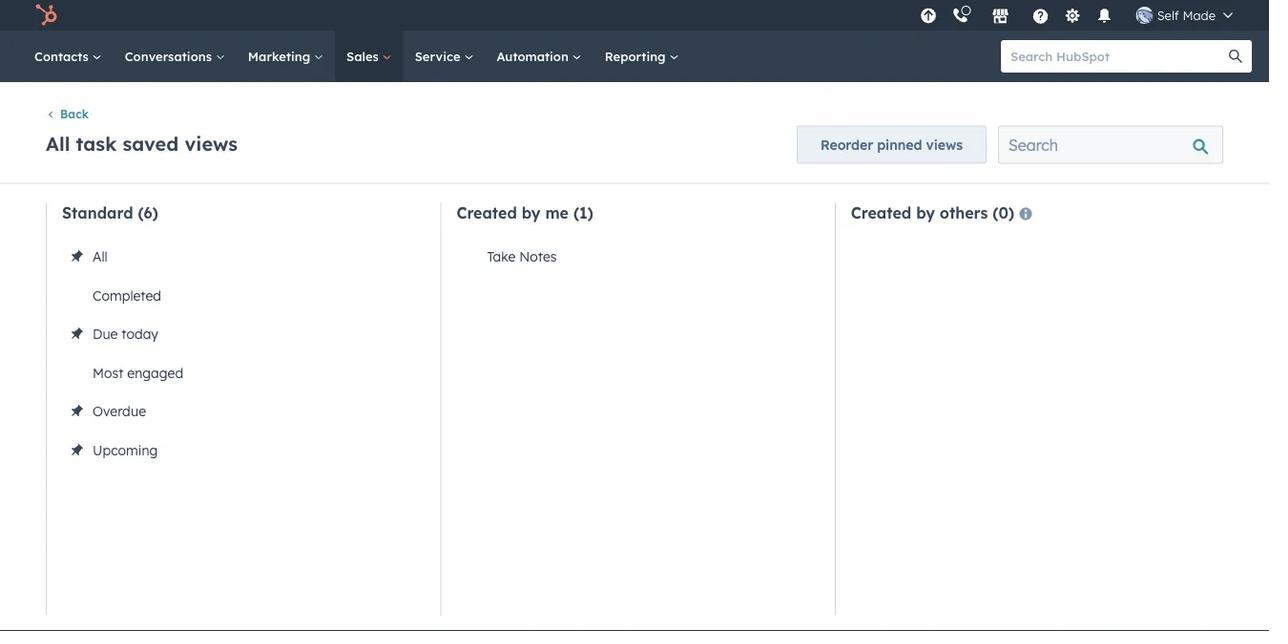 Task type: locate. For each thing, give the bounding box(es) containing it.
completed button
[[51, 276, 419, 314]]

views
[[185, 132, 238, 155], [927, 136, 963, 153]]

0 horizontal spatial by
[[522, 203, 541, 222]]

Search search field
[[999, 125, 1224, 164]]

made
[[1183, 7, 1216, 23]]

by left others
[[917, 203, 936, 222]]

all task saved views
[[46, 132, 238, 155]]

upcoming
[[93, 441, 158, 458]]

me
[[546, 203, 569, 222]]

sales link
[[335, 31, 404, 82]]

take notes button
[[445, 237, 814, 276]]

marketing
[[248, 48, 314, 64]]

all
[[46, 132, 70, 155], [93, 248, 108, 265]]

1 vertical spatial all
[[93, 248, 108, 265]]

1 by from the left
[[522, 203, 541, 222]]

views right the saved
[[185, 132, 238, 155]]

upgrade link
[[917, 5, 941, 25]]

1 created from the left
[[457, 203, 517, 222]]

views right "pinned" on the right of page
[[927, 136, 963, 153]]

all inside button
[[93, 248, 108, 265]]

reorder pinned views
[[821, 136, 963, 153]]

automation link
[[485, 31, 594, 82]]

by left me at top left
[[522, 203, 541, 222]]

take
[[487, 248, 516, 265]]

created by others (0)
[[851, 203, 1015, 222]]

reporting link
[[594, 31, 691, 82]]

2 by from the left
[[917, 203, 936, 222]]

all down standard
[[93, 248, 108, 265]]

created up take on the left
[[457, 203, 517, 222]]

marketplaces button
[[981, 0, 1021, 31]]

created
[[457, 203, 517, 222], [851, 203, 912, 222]]

2 created from the left
[[851, 203, 912, 222]]

today
[[122, 325, 158, 342]]

0 horizontal spatial created
[[457, 203, 517, 222]]

hubspot link
[[23, 4, 72, 27]]

1 horizontal spatial by
[[917, 203, 936, 222]]

most
[[93, 364, 124, 381]]

1 horizontal spatial created
[[851, 203, 912, 222]]

due today button
[[51, 314, 419, 353]]

created down reorder pinned views "link"
[[851, 203, 912, 222]]

1 horizontal spatial all
[[93, 248, 108, 265]]

help image
[[1033, 9, 1050, 26]]

all for all task saved views
[[46, 132, 70, 155]]

Search HubSpot search field
[[1002, 40, 1236, 73]]

by
[[522, 203, 541, 222], [917, 203, 936, 222]]

all inside banner
[[46, 132, 70, 155]]

self made
[[1158, 7, 1216, 23]]

search button
[[1220, 40, 1253, 73]]

completed
[[93, 287, 161, 303]]

all down the back button
[[46, 132, 70, 155]]

search image
[[1230, 50, 1243, 63]]

1 horizontal spatial views
[[927, 136, 963, 153]]

take notes
[[487, 248, 557, 265]]

0 horizontal spatial all
[[46, 132, 70, 155]]

reporting
[[605, 48, 670, 64]]

0 vertical spatial all
[[46, 132, 70, 155]]

contacts link
[[23, 31, 113, 82]]



Task type: describe. For each thing, give the bounding box(es) containing it.
notifications image
[[1097, 9, 1114, 26]]

0 horizontal spatial views
[[185, 132, 238, 155]]

automation
[[497, 48, 573, 64]]

overdue button
[[51, 392, 419, 430]]

notifications button
[[1089, 0, 1122, 31]]

marketplaces image
[[993, 9, 1010, 26]]

task
[[76, 132, 117, 155]]

reorder pinned views link
[[797, 125, 987, 164]]

calling icon button
[[945, 3, 977, 28]]

(1)
[[574, 203, 594, 222]]

saved
[[123, 132, 179, 155]]

(6)
[[138, 203, 158, 222]]

settings link
[[1061, 5, 1085, 25]]

ruby anderson image
[[1137, 7, 1154, 24]]

marketing link
[[237, 31, 335, 82]]

upcoming button
[[51, 430, 419, 469]]

hubspot image
[[34, 4, 57, 27]]

views inside "link"
[[927, 136, 963, 153]]

contacts
[[34, 48, 92, 64]]

back button
[[46, 102, 89, 125]]

standard
[[62, 203, 133, 222]]

help button
[[1025, 0, 1058, 31]]

created for created by me (1)
[[457, 203, 517, 222]]

most engaged
[[93, 364, 183, 381]]

by for me
[[522, 203, 541, 222]]

(0)
[[993, 203, 1015, 222]]

self made menu
[[915, 0, 1247, 31]]

reorder
[[821, 136, 874, 153]]

upgrade image
[[921, 8, 938, 25]]

due today
[[93, 325, 158, 342]]

engaged
[[127, 364, 183, 381]]

back
[[60, 107, 89, 121]]

created for created by others (0)
[[851, 203, 912, 222]]

notes
[[520, 248, 557, 265]]

settings image
[[1065, 8, 1082, 25]]

by for others
[[917, 203, 936, 222]]

self
[[1158, 7, 1180, 23]]

sales
[[347, 48, 383, 64]]

standard (6)
[[62, 203, 158, 222]]

service link
[[404, 31, 485, 82]]

all task saved views banner
[[46, 120, 1224, 164]]

service
[[415, 48, 464, 64]]

all button
[[51, 237, 419, 276]]

all for all
[[93, 248, 108, 265]]

pinned
[[878, 136, 923, 153]]

self made button
[[1125, 0, 1245, 31]]

due
[[93, 325, 118, 342]]

created by me (1)
[[457, 203, 594, 222]]

overdue
[[93, 403, 146, 419]]

calling icon image
[[953, 7, 970, 25]]

others
[[940, 203, 989, 222]]

most engaged button
[[51, 353, 419, 392]]

conversations
[[125, 48, 216, 64]]

conversations link
[[113, 31, 237, 82]]



Task type: vqa. For each thing, say whether or not it's contained in the screenshot.
Search button
yes



